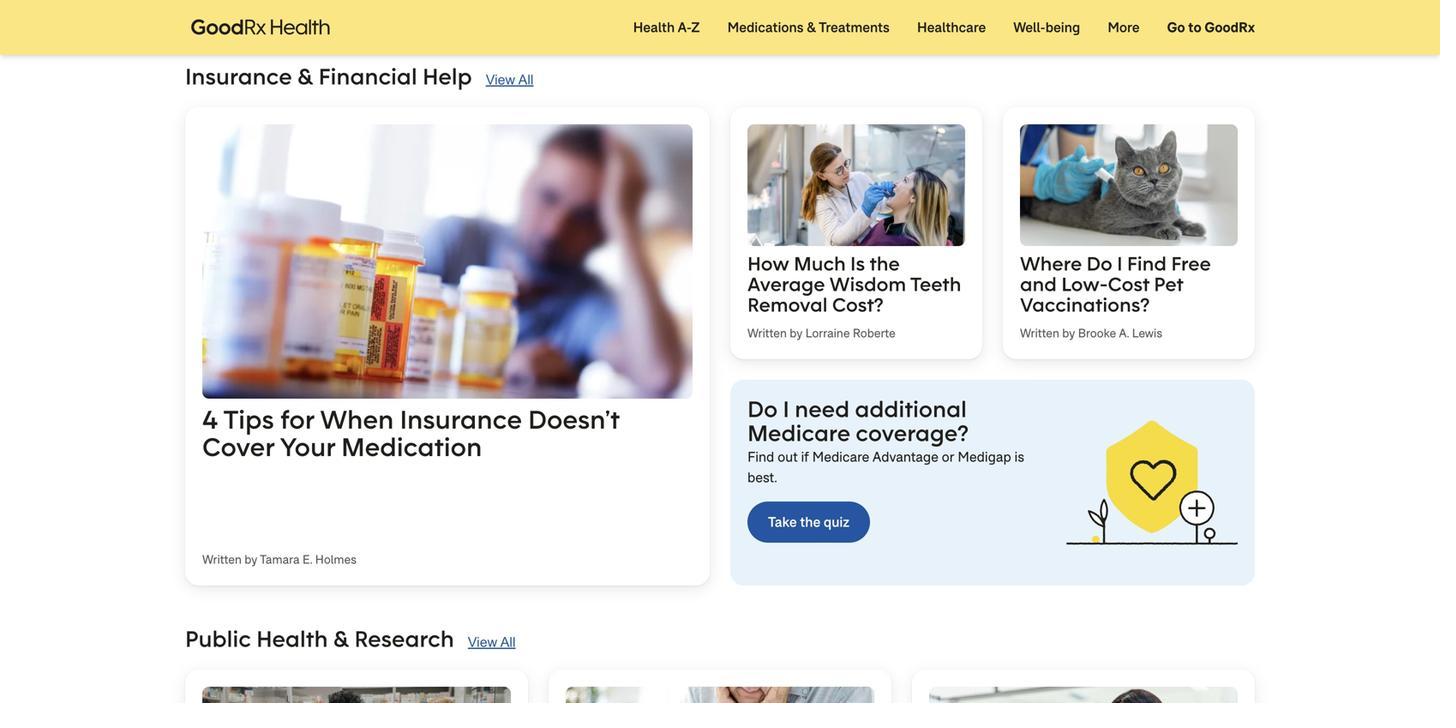 Task type: vqa. For each thing, say whether or not it's contained in the screenshot.
Health A-Z "popup button"
yes



Task type: describe. For each thing, give the bounding box(es) containing it.
being
[[1046, 18, 1081, 36]]

more button
[[1094, 0, 1154, 55]]

advantage
[[873, 448, 939, 466]]

to
[[1189, 18, 1202, 36]]

when
[[320, 403, 394, 436]]

pet
[[1154, 271, 1184, 296]]

insurance inside 4 tips for when insurance doesn't cover your medication
[[400, 403, 522, 436]]

cost?
[[833, 292, 884, 317]]

0 horizontal spatial insurance
[[185, 62, 292, 91]]

teeth
[[911, 271, 962, 296]]

or
[[942, 448, 955, 466]]

a.
[[1119, 325, 1129, 341]]

removal
[[748, 292, 828, 317]]

z
[[691, 18, 700, 36]]

for
[[280, 403, 314, 436]]

view all for help
[[486, 72, 534, 87]]

vaccinations?
[[1020, 292, 1150, 317]]

cost
[[1108, 271, 1150, 296]]

do inside where do i find free and low-cost pet vaccinations? written by brooke a. lewis
[[1087, 251, 1113, 276]]

lorraine
[[806, 325, 850, 341]]

medicare up if
[[748, 418, 851, 448]]

goodrx health image
[[182, 9, 340, 45]]

a senior man looking down at pills and thinking. image
[[566, 687, 875, 703]]

1 vertical spatial health
[[256, 624, 328, 653]]

quiz
[[824, 513, 850, 531]]

i inside do i need additional medicare coverage? find out if medicare advantage or medigap is best.
[[783, 394, 790, 424]]

view all link for insurance & financial help
[[486, 69, 534, 90]]

much
[[794, 251, 846, 276]]

your
[[280, 430, 335, 464]]

& for treatments
[[807, 18, 816, 36]]

where do i find free and low-cost pet vaccinations? written by brooke a. lewis
[[1020, 251, 1211, 341]]

medication
[[341, 430, 482, 464]]

0 horizontal spatial by
[[245, 552, 257, 568]]

do i need additional medicare coverage? find out if medicare advantage or medigap is best.
[[748, 394, 1025, 487]]

public
[[185, 624, 251, 653]]

well-being button
[[1000, 0, 1094, 55]]

research
[[355, 624, 454, 653]]

gray kitty getting a shot at the vet. you can see the vet in scrubs in the background. image
[[1020, 124, 1238, 246]]

insurance & financial help
[[185, 62, 472, 91]]

is
[[1015, 448, 1025, 466]]

1 horizontal spatial &
[[333, 624, 349, 653]]

more
[[1108, 18, 1140, 36]]

view all link for public health & research
[[468, 632, 516, 653]]

out
[[778, 448, 798, 466]]

low-
[[1062, 271, 1108, 296]]

prescription bottles sit on a table with a man in the background.rx bottles laid out on a table with man in the background. image
[[202, 124, 693, 399]]

healthcare
[[917, 18, 986, 36]]

medications & treatments button
[[714, 0, 904, 55]]

medications & treatments
[[728, 18, 890, 36]]

take the quiz link
[[748, 502, 871, 543]]

health a-z
[[633, 18, 700, 36]]

4
[[202, 403, 218, 436]]

healthcare button
[[904, 0, 1000, 55]]

how
[[748, 251, 790, 276]]



Task type: locate. For each thing, give the bounding box(es) containing it.
the inside how much is the average wisdom teeth removal cost? written by lorraine roberte
[[870, 251, 900, 276]]

1 vertical spatial &
[[297, 62, 313, 91]]

is
[[851, 251, 865, 276]]

written
[[748, 325, 787, 341], [1020, 325, 1060, 341], [202, 552, 242, 568]]

financial
[[319, 62, 417, 91]]

lewis
[[1132, 325, 1163, 341]]

view right research
[[468, 635, 498, 650]]

all for research
[[501, 635, 516, 650]]

1 vertical spatial view all
[[468, 635, 516, 650]]

view for insurance & financial help
[[486, 72, 515, 87]]

well-being
[[1014, 18, 1081, 36]]

the
[[870, 251, 900, 276], [800, 513, 821, 531]]

& for financial
[[297, 62, 313, 91]]

the left quiz
[[800, 513, 821, 531]]

how much is the average wisdom teeth removal cost? written by lorraine roberte
[[748, 251, 962, 341]]

1 vertical spatial the
[[800, 513, 821, 531]]

2 horizontal spatial written
[[1020, 325, 1060, 341]]

where
[[1020, 251, 1082, 276]]

find up best.
[[748, 448, 775, 466]]

written down and
[[1020, 325, 1060, 341]]

take
[[768, 513, 797, 531]]

& up a customer showing their phone to a pharmacist. 'image'
[[333, 624, 349, 653]]

1 vertical spatial view all link
[[468, 632, 516, 653]]

view all
[[486, 72, 534, 87], [468, 635, 516, 650]]

0 horizontal spatial written
[[202, 552, 242, 568]]

public health & research
[[185, 624, 454, 653]]

medications
[[728, 18, 804, 36]]

treatments
[[819, 18, 890, 36]]

written down removal
[[748, 325, 787, 341]]

cover
[[202, 430, 274, 464]]

i inside where do i find free and low-cost pet vaccinations? written by brooke a. lewis
[[1117, 251, 1123, 276]]

2 vertical spatial &
[[333, 624, 349, 653]]

find
[[1127, 251, 1167, 276], [748, 448, 775, 466]]

&
[[807, 18, 816, 36], [297, 62, 313, 91], [333, 624, 349, 653]]

go
[[1167, 18, 1186, 36]]

a customer showing their phone to a pharmacist. image
[[202, 687, 511, 703]]

0 vertical spatial insurance
[[185, 62, 292, 91]]

0 vertical spatial view all link
[[486, 69, 534, 90]]

4 tips for when insurance doesn't cover your medication
[[202, 403, 620, 464]]

all
[[518, 72, 534, 87], [501, 635, 516, 650]]

do
[[1087, 251, 1113, 276], [748, 394, 778, 424]]

do up out
[[748, 394, 778, 424]]

need
[[795, 394, 850, 424]]

0 vertical spatial view all
[[486, 72, 534, 87]]

2 horizontal spatial &
[[807, 18, 816, 36]]

view all for research
[[468, 635, 516, 650]]

0 vertical spatial do
[[1087, 251, 1113, 276]]

1 vertical spatial i
[[783, 394, 790, 424]]

0 vertical spatial health
[[633, 18, 675, 36]]

health
[[633, 18, 675, 36], [256, 624, 328, 653]]

goodrx
[[1205, 18, 1255, 36]]

0 horizontal spatial health
[[256, 624, 328, 653]]

the right is
[[870, 251, 900, 276]]

1 horizontal spatial do
[[1087, 251, 1113, 276]]

1 vertical spatial do
[[748, 394, 778, 424]]

1 horizontal spatial health
[[633, 18, 675, 36]]

view
[[486, 72, 515, 87], [468, 635, 498, 650]]

dentist examining a patient's mouth. image
[[748, 124, 966, 246]]

medicare
[[748, 418, 851, 448], [813, 448, 870, 466]]

holmes
[[315, 552, 357, 568]]

take the quiz
[[768, 513, 850, 531]]

0 horizontal spatial i
[[783, 394, 790, 424]]

i
[[1117, 251, 1123, 276], [783, 394, 790, 424]]

find inside where do i find free and low-cost pet vaccinations? written by brooke a. lewis
[[1127, 251, 1167, 276]]

and
[[1020, 271, 1057, 296]]

2 horizontal spatial by
[[1063, 325, 1075, 341]]

1 vertical spatial insurance
[[400, 403, 522, 436]]

0 vertical spatial view
[[486, 72, 515, 87]]

1 vertical spatial view
[[468, 635, 498, 650]]

1 horizontal spatial written
[[748, 325, 787, 341]]

do up vaccinations?
[[1087, 251, 1113, 276]]

view for public health & research
[[468, 635, 498, 650]]

0 horizontal spatial all
[[501, 635, 516, 650]]

insurance
[[185, 62, 292, 91], [400, 403, 522, 436]]

view right help
[[486, 72, 515, 87]]

written by tamara e. holmes
[[202, 552, 357, 568]]

0 horizontal spatial &
[[297, 62, 313, 91]]

photo of a pharmacist working at a computer image
[[930, 687, 1238, 703]]

free
[[1172, 251, 1211, 276]]

by inside how much is the average wisdom teeth removal cost? written by lorraine roberte
[[790, 325, 803, 341]]

well-
[[1014, 18, 1046, 36]]

average
[[748, 271, 825, 296]]

health right "public"
[[256, 624, 328, 653]]

view all link
[[486, 69, 534, 90], [468, 632, 516, 653]]

medicare right if
[[813, 448, 870, 466]]

a-
[[678, 18, 691, 36]]

0 vertical spatial all
[[518, 72, 534, 87]]

help
[[423, 62, 472, 91]]

0 vertical spatial &
[[807, 18, 816, 36]]

find left free
[[1127, 251, 1167, 276]]

brooke
[[1078, 325, 1117, 341]]

go to goodrx link
[[1154, 0, 1269, 55]]

1 vertical spatial all
[[501, 635, 516, 650]]

tips
[[223, 403, 274, 436]]

by left brooke
[[1063, 325, 1075, 341]]

tamara
[[260, 552, 300, 568]]

by
[[790, 325, 803, 341], [1063, 325, 1075, 341], [245, 552, 257, 568]]

0 vertical spatial the
[[870, 251, 900, 276]]

all for help
[[518, 72, 534, 87]]

0 horizontal spatial the
[[800, 513, 821, 531]]

health inside dropdown button
[[633, 18, 675, 36]]

0 vertical spatial i
[[1117, 251, 1123, 276]]

by left tamara
[[245, 552, 257, 568]]

1 horizontal spatial all
[[518, 72, 534, 87]]

by down removal
[[790, 325, 803, 341]]

roberte
[[853, 325, 896, 341]]

dialog
[[0, 0, 1441, 703]]

coverage?
[[856, 418, 969, 448]]

i right low-
[[1117, 251, 1123, 276]]

if
[[801, 448, 809, 466]]

1 vertical spatial find
[[748, 448, 775, 466]]

e.
[[303, 552, 312, 568]]

written inside where do i find free and low-cost pet vaccinations? written by brooke a. lewis
[[1020, 325, 1060, 341]]

by inside where do i find free and low-cost pet vaccinations? written by brooke a. lewis
[[1063, 325, 1075, 341]]

1 horizontal spatial the
[[870, 251, 900, 276]]

health left a-
[[633, 18, 675, 36]]

additional
[[855, 394, 967, 424]]

health a-z button
[[620, 0, 714, 55]]

written left tamara
[[202, 552, 242, 568]]

find inside do i need additional medicare coverage? find out if medicare advantage or medigap is best.
[[748, 448, 775, 466]]

1 horizontal spatial i
[[1117, 251, 1123, 276]]

& left financial
[[297, 62, 313, 91]]

& inside popup button
[[807, 18, 816, 36]]

wisdom
[[830, 271, 907, 296]]

1 horizontal spatial by
[[790, 325, 803, 341]]

written inside how much is the average wisdom teeth removal cost? written by lorraine roberte
[[748, 325, 787, 341]]

0 vertical spatial find
[[1127, 251, 1167, 276]]

medigap
[[958, 448, 1012, 466]]

do inside do i need additional medicare coverage? find out if medicare advantage or medigap is best.
[[748, 394, 778, 424]]

0 horizontal spatial do
[[748, 394, 778, 424]]

& left treatments at the right of the page
[[807, 18, 816, 36]]

1 horizontal spatial insurance
[[400, 403, 522, 436]]

go to goodrx
[[1167, 18, 1255, 36]]

i left need
[[783, 394, 790, 424]]

1 horizontal spatial find
[[1127, 251, 1167, 276]]

best.
[[748, 469, 778, 487]]

doesn't
[[528, 403, 620, 436]]

0 horizontal spatial find
[[748, 448, 775, 466]]



